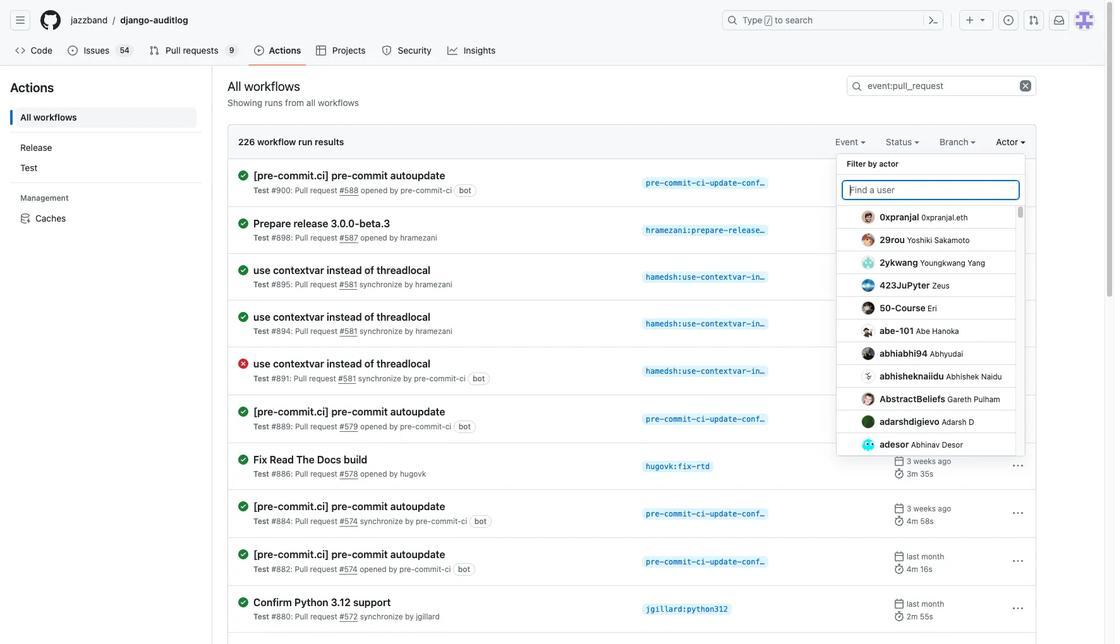 Task type: locate. For each thing, give the bounding box(es) containing it.
use contextvar instead of threadlocal link for use contextvar instead of threadlocal test #895: pull request #581 synchronize             by hramezani
[[253, 264, 632, 277]]

ago
[[932, 173, 946, 183], [932, 221, 946, 230], [938, 314, 951, 324], [938, 362, 951, 371], [938, 410, 951, 419], [938, 457, 951, 466], [938, 504, 951, 514]]

pre-commit-ci-update-config link up rtd
[[642, 414, 769, 425]]

1 vertical spatial instead
[[327, 312, 362, 323]]

opened inside fix read the docs build test #886: pull request #578 opened             by hugovk
[[360, 470, 387, 479]]

threadlocal inside "use contextvar instead of threadlocal test #894: pull request #581 synchronize             by hramezani"
[[377, 312, 430, 323]]

1 calendar image from the top
[[895, 173, 905, 183]]

commit up pull request #574 opened             by pre-commit-ci
[[352, 549, 388, 561]]

4 update- from the top
[[710, 558, 742, 567]]

pull down "the"
[[295, 470, 308, 479]]

2m for prepare release 3.0.0-beta.3 test #898: pull request #587 opened             by hramezani
[[907, 233, 918, 243]]

1 4m from the top
[[907, 517, 918, 526]]

use up test #891:
[[253, 312, 271, 323]]

last for of
[[907, 267, 920, 277]]

update- for last month
[[710, 558, 742, 567]]

#574 down the #578
[[340, 517, 358, 526]]

fix
[[253, 454, 267, 466]]

2 completed successfully image from the top
[[238, 407, 248, 417]]

1 ci- from the top
[[696, 179, 710, 188]]

3 weeks ago for fix read the docs build
[[907, 457, 951, 466]]

2m down 4m 16s
[[907, 612, 918, 622]]

0 vertical spatial #581
[[339, 280, 357, 289]]

2m left 30s
[[907, 233, 918, 243]]

5 2m from the top
[[907, 612, 918, 622]]

abstractbeliefs
[[880, 394, 945, 404]]

1 horizontal spatial all
[[228, 79, 241, 93]]

#572
[[340, 612, 358, 622]]

request down python
[[310, 612, 337, 622]]

show options image for 3m 35s
[[1013, 461, 1023, 471]]

ci- for 2 weeks ago
[[696, 415, 710, 424]]

caches
[[35, 213, 66, 224]]

synchronize inside use contextvar instead of threadlocal test #895: pull request #581 synchronize             by hramezani
[[359, 280, 402, 289]]

1 vertical spatial actions
[[10, 80, 54, 95]]

0 vertical spatial contextvar
[[273, 265, 324, 276]]

3 commit from the top
[[352, 501, 388, 513]]

show options image for use contextvar instead of threadlocal test #894: pull request #581 synchronize             by hramezani
[[1013, 319, 1023, 329]]

1 of- from the top
[[787, 273, 801, 282]]

actions right play icon on the top of the page
[[269, 45, 301, 56]]

1 [pre-commit.ci] pre-commit autoupdate link from the top
[[253, 169, 632, 182]]

synchronize up pull request #574 opened             by pre-commit-ci
[[360, 517, 403, 526]]

calendar image for support
[[895, 599, 905, 609]]

commit for #882:
[[352, 549, 388, 561]]

update- up hramezani:prepare-release-3-beta3
[[710, 179, 742, 188]]

0 vertical spatial of-
[[787, 273, 801, 282]]

3 use from the top
[[253, 358, 271, 370]]

0xpranjal.eth
[[922, 213, 968, 222]]

commit.ci] up "#882:"
[[278, 549, 329, 561]]

1 vertical spatial issue opened image
[[68, 46, 78, 56]]

3 days ago up 30s
[[907, 221, 946, 230]]

pre-commit-ci-update-config link for 2 weeks ago
[[642, 414, 769, 425]]

abe-101 abe hanoka
[[880, 325, 959, 336]]

type
[[743, 15, 763, 25]]

prepare release 3.0.0-beta.3 test #898: pull request #587 opened             by hramezani
[[253, 218, 437, 243]]

1 horizontal spatial /
[[766, 16, 771, 25]]

ci- up rtd
[[696, 415, 710, 424]]

rtd
[[696, 463, 710, 471]]

0 vertical spatial list
[[66, 10, 715, 30]]

menu
[[836, 149, 1026, 467]]

3 pre-commit-ci-update-config link from the top
[[642, 509, 769, 520]]

3 3m from the top
[[907, 470, 918, 479]]

[pre-commit.ci] pre-commit autoupdate link up confirm python 3.12 support link
[[253, 549, 632, 561]]

test inside fix read the docs build test #886: pull request #578 opened             by hugovk
[[253, 470, 269, 479]]

2 3m from the top
[[907, 374, 918, 384]]

3 2 from the top
[[907, 410, 911, 419]]

2 show options image from the top
[[1013, 225, 1023, 235]]

issue opened image for git pull request icon
[[1004, 15, 1014, 25]]

1 of from the top
[[364, 265, 374, 276]]

0 vertical spatial hramezani
[[400, 233, 437, 243]]

actions link
[[249, 41, 306, 60]]

abhinav
[[911, 441, 940, 450]]

3 up 3m 35s
[[907, 457, 912, 466]]

autoupdate up pull request #588 opened             by pre-commit-ci on the top left
[[390, 170, 445, 181]]

1 3 weeks ago from the top
[[907, 457, 951, 466]]

3m up 0xpranjal 0xpranjal.eth at the right top of the page
[[907, 186, 918, 195]]

1 horizontal spatial workflows
[[244, 79, 300, 93]]

last month up "2m 55s"
[[907, 600, 944, 609]]

@423jupyter image
[[862, 279, 875, 292]]

/ inside jazzband / django-auditlog
[[113, 15, 115, 26]]

#574 for opened             by
[[339, 565, 358, 574]]

2 vertical spatial use
[[253, 358, 271, 370]]

weeks up "58s"
[[914, 504, 936, 514]]

pre-commit-ci-update-config link for last month
[[642, 557, 769, 568]]

completed successfully image for fix
[[238, 455, 248, 465]]

commit up the pull request #579 opened             by pre-commit-ci
[[352, 406, 388, 418]]

of inside "use contextvar instead of threadlocal test #894: pull request #581 synchronize             by hramezani"
[[364, 312, 374, 323]]

ci- down rtd
[[696, 510, 710, 519]]

0 vertical spatial all
[[228, 79, 241, 93]]

4 [pre- from the top
[[253, 549, 278, 561]]

contextvar inside "use contextvar instead of threadlocal test #894: pull request #581 synchronize             by hramezani"
[[273, 312, 324, 323]]

#581 link up use contextvar instead of threadlocal
[[340, 327, 357, 336]]

Find a user text field
[[842, 180, 1020, 200]]

3 for 2m 30s
[[907, 221, 912, 230]]

5 show options image from the top
[[1013, 461, 1023, 471]]

3m for [pre-commit.ci] pre-commit autoupdate
[[907, 186, 918, 195]]

weeks up 1s at the bottom of page
[[913, 362, 936, 371]]

issue opened image left the issues
[[68, 46, 78, 56]]

opened
[[361, 186, 388, 195], [360, 233, 387, 243], [360, 422, 387, 432], [360, 470, 387, 479], [360, 565, 387, 574]]

0 vertical spatial 3m
[[907, 186, 918, 195]]

2 commit.ci] from the top
[[278, 406, 329, 418]]

config for last month
[[742, 558, 769, 567]]

1 vertical spatial instead-
[[751, 320, 787, 329]]

pull inside "use contextvar instead of threadlocal test #894: pull request #581 synchronize             by hramezani"
[[295, 327, 308, 336]]

3 contextvar from the top
[[273, 358, 324, 370]]

0 vertical spatial hramezani link
[[400, 233, 437, 243]]

2 vertical spatial completed successfully image
[[238, 550, 248, 560]]

django-
[[120, 15, 153, 25]]

instead inside use contextvar instead of threadlocal test #895: pull request #581 synchronize             by hramezani
[[327, 265, 362, 276]]

threadlocal inside use contextvar instead of threadlocal test #895: pull request #581 synchronize             by hramezani
[[377, 265, 430, 276]]

month up "2m 55s"
[[922, 600, 944, 609]]

1 update- from the top
[[710, 179, 742, 188]]

2 vertical spatial workflows
[[33, 112, 77, 123]]

0 vertical spatial 4m
[[907, 517, 918, 526]]

hugovk:fix-rtd link
[[642, 461, 714, 473]]

jgillard:python312
[[646, 605, 728, 614]]

1 run duration image from the top
[[895, 233, 905, 243]]

1 vertical spatial of
[[364, 312, 374, 323]]

instead for use contextvar instead of threadlocal test #894: pull request #581 synchronize             by hramezani
[[327, 312, 362, 323]]

2 run duration image from the top
[[895, 326, 905, 336]]

threadlocal inside 'link'
[[377, 358, 430, 370]]

2 config from the top
[[742, 415, 769, 424]]

2 month from the top
[[922, 600, 944, 609]]

1 show options image from the top
[[1013, 178, 1023, 188]]

1 hamedsh:use- from the top
[[646, 273, 701, 282]]

1 vertical spatial last
[[907, 552, 920, 562]]

shield image
[[382, 46, 392, 56]]

2 of- from the top
[[787, 320, 801, 329]]

0 vertical spatial #581 link
[[339, 280, 357, 289]]

4 pre-commit-ci-update-config link from the top
[[642, 557, 769, 568]]

0 vertical spatial #574
[[340, 517, 358, 526]]

#581 link up "use contextvar instead of threadlocal test #894: pull request #581 synchronize             by hramezani"
[[339, 280, 357, 289]]

autoupdate up the pull request #579 opened             by pre-commit-ci
[[390, 406, 445, 418]]

1 vertical spatial hramezani
[[415, 280, 452, 289]]

29rou yoshiki sakamoto
[[880, 234, 970, 245]]

[pre-commit.ci] pre-commit autoupdate link up prepare release 3.0.0-beta.3 "link"
[[253, 169, 632, 182]]

abe
[[916, 327, 930, 336]]

3 instead from the top
[[327, 358, 362, 370]]

1 horizontal spatial issue opened image
[[1004, 15, 1014, 25]]

1 vertical spatial month
[[922, 600, 944, 609]]

all up showing
[[228, 79, 241, 93]]

1 vertical spatial show options image
[[1013, 319, 1023, 329]]

synchronize up pull request #581 synchronize             by pre-commit-ci
[[360, 327, 403, 336]]

use inside use contextvar instead of threadlocal 'link'
[[253, 358, 271, 370]]

3m left 1s at the bottom of page
[[907, 374, 918, 384]]

filter by actor
[[847, 159, 899, 169]]

notifications image
[[1054, 15, 1064, 25]]

0 horizontal spatial all
[[20, 112, 31, 123]]

of for use contextvar instead of threadlocal test #894: pull request #581 synchronize             by hramezani
[[364, 312, 374, 323]]

by
[[868, 159, 877, 169], [390, 186, 398, 195], [389, 233, 398, 243], [405, 280, 413, 289], [405, 327, 413, 336], [403, 374, 412, 384], [389, 422, 398, 432], [389, 470, 398, 479], [405, 517, 414, 526], [389, 565, 397, 574], [405, 612, 414, 622]]

use inside use contextvar instead of threadlocal test #895: pull request #581 synchronize             by hramezani
[[253, 265, 271, 276]]

workflows inside list
[[33, 112, 77, 123]]

3 show options image from the top
[[1013, 604, 1023, 614]]

0 vertical spatial hamedsh:use-contextvar-instead-of-threadvars
[[646, 273, 847, 282]]

pre-commit-ci link for pull request #574 opened             by pre-commit-ci
[[399, 565, 451, 574]]

pull inside prepare release 3.0.0-beta.3 test #898: pull request #587 opened             by hramezani
[[295, 233, 308, 243]]

0 vertical spatial actions
[[269, 45, 301, 56]]

1 vertical spatial hamedsh:use-contextvar-instead-of-threadvars
[[646, 320, 847, 329]]

request
[[310, 186, 337, 195], [310, 233, 337, 243], [310, 280, 337, 289], [310, 327, 338, 336], [309, 374, 336, 384], [310, 422, 337, 432], [310, 470, 337, 479], [310, 517, 338, 526], [310, 565, 337, 574], [310, 612, 337, 622]]

2 commit from the top
[[352, 406, 388, 418]]

1 month from the top
[[922, 552, 944, 562]]

graph image
[[448, 46, 458, 56]]

2 [pre-commit.ci] pre-commit autoupdate link from the top
[[253, 406, 632, 418]]

7 show options image from the top
[[1013, 557, 1023, 567]]

0 horizontal spatial issue opened image
[[68, 46, 78, 56]]

1 completed successfully image from the top
[[238, 312, 248, 322]]

2 2 from the top
[[907, 362, 911, 371]]

0 vertical spatial #574 link
[[340, 517, 358, 526]]

2ykwang
[[880, 257, 918, 268]]

hamedsh:use-contextvar-instead-of-threadvars link for use contextvar instead of threadlocal test #895: pull request #581 synchronize             by hramezani
[[642, 272, 847, 283]]

test inside prepare release 3.0.0-beta.3 test #898: pull request #587 opened             by hramezani
[[253, 233, 269, 243]]

2 weeks ago down eri
[[907, 314, 951, 324]]

desor
[[942, 441, 963, 450]]

#578
[[340, 470, 358, 479]]

1 commit from the top
[[352, 170, 388, 181]]

3 pre-commit-ci-update-config from the top
[[646, 510, 769, 519]]

3 up 2m 30s at the right top of page
[[907, 221, 912, 230]]

3 run duration image from the top
[[895, 516, 905, 526]]

pull down python
[[295, 612, 308, 622]]

0 horizontal spatial /
[[113, 15, 115, 26]]

completed successfully image for #894:
[[238, 312, 248, 322]]

[pre-
[[253, 170, 278, 181], [253, 406, 278, 418], [253, 501, 278, 513], [253, 549, 278, 561]]

1 vertical spatial of-
[[787, 320, 801, 329]]

projects link
[[311, 41, 372, 60]]

1 vertical spatial 55s
[[920, 612, 933, 622]]

#882:
[[271, 565, 293, 574]]

instead-
[[751, 273, 787, 282], [751, 320, 787, 329], [751, 367, 787, 376]]

test #882:
[[253, 565, 295, 574]]

pre-commit-ci-update-config up jgillard:python312 link
[[646, 558, 769, 567]]

3 last from the top
[[907, 600, 920, 609]]

workflows up release in the top left of the page
[[33, 112, 77, 123]]

request up python
[[310, 565, 337, 574]]

55s down 16s
[[920, 612, 933, 622]]

use contextvar instead of threadlocal link for use contextvar instead of threadlocal test #894: pull request #581 synchronize             by hramezani
[[253, 311, 632, 324]]

days
[[914, 173, 930, 183], [914, 221, 930, 230]]

type / to search
[[743, 15, 813, 25]]

contextvar inside use contextvar instead of threadlocal test #895: pull request #581 synchronize             by hramezani
[[273, 265, 324, 276]]

4 completed successfully image from the top
[[238, 455, 248, 465]]

instead down use contextvar instead of threadlocal test #895: pull request #581 synchronize             by hramezani at the left
[[327, 312, 362, 323]]

1 vertical spatial use
[[253, 312, 271, 323]]

days for [pre-commit.ci] pre-commit autoupdate
[[914, 173, 930, 183]]

4 [pre-commit.ci] pre-commit autoupdate link from the top
[[253, 549, 632, 561]]

of for use contextvar instead of threadlocal test #895: pull request #581 synchronize             by hramezani
[[364, 265, 374, 276]]

2 weeks from the top
[[913, 362, 936, 371]]

show options image
[[1013, 178, 1023, 188], [1013, 225, 1023, 235], [1013, 366, 1023, 376], [1013, 414, 1023, 424], [1013, 461, 1023, 471], [1013, 509, 1023, 519], [1013, 557, 1023, 567]]

2 use contextvar instead of threadlocal link from the top
[[253, 311, 632, 324]]

run duration image up adesor
[[895, 422, 905, 432]]

pull inside confirm python 3.12 support test #880: pull request #572 synchronize             by jgillard
[[295, 612, 308, 622]]

0xpranjal
[[880, 212, 919, 222]]

workflows right all
[[318, 97, 359, 108]]

0 vertical spatial all workflows
[[228, 79, 300, 93]]

2 weeks ago
[[907, 314, 951, 324], [907, 362, 951, 371], [907, 410, 951, 419]]

2 vertical spatial hamedsh:use-contextvar-instead-of-threadvars
[[646, 367, 847, 376]]

1 vertical spatial #574
[[339, 565, 358, 574]]

3 autoupdate from the top
[[390, 501, 445, 513]]

pre-commit-ci-update-config link
[[642, 178, 769, 189], [642, 414, 769, 425], [642, 509, 769, 520], [642, 557, 769, 568]]

test inside "use contextvar instead of threadlocal test #894: pull request #581 synchronize             by hramezani"
[[253, 327, 269, 336]]

[pre-commit.ci] pre-commit autoupdate link up fix read the docs build link
[[253, 406, 632, 418]]

use for use contextvar instead of threadlocal
[[253, 358, 271, 370]]

all up release in the top left of the page
[[20, 112, 31, 123]]

test inside confirm python 3.12 support test #880: pull request #572 synchronize             by jgillard
[[253, 612, 269, 622]]

1 config from the top
[[742, 179, 769, 188]]

1 horizontal spatial all workflows
[[228, 79, 300, 93]]

issue opened image left git pull request icon
[[1004, 15, 1014, 25]]

2 vertical spatial hamedsh:use-contextvar-instead-of-threadvars link
[[642, 366, 847, 377]]

35s
[[920, 470, 934, 479]]

3 hamedsh:use- from the top
[[646, 367, 701, 376]]

abhiabhi94 abhyudai
[[880, 348, 963, 359]]

[pre-commit.ci] pre-commit autoupdate link for pull request #574 opened             by pre-commit-ci
[[253, 549, 632, 561]]

[pre-commit.ci] pre-commit autoupdate up pull request #574 opened             by pre-commit-ci
[[253, 549, 445, 561]]

request right the #895:
[[310, 280, 337, 289]]

by inside prepare release 3.0.0-beta.3 test #898: pull request #587 opened             by hramezani
[[389, 233, 398, 243]]

run duration image for 2m 52s
[[895, 422, 905, 432]]

#574 link for synchronize             by
[[340, 517, 358, 526]]

2 [pre-commit.ci] pre-commit autoupdate from the top
[[253, 406, 445, 418]]

2 vertical spatial use contextvar instead of threadlocal link
[[253, 358, 632, 370]]

ci- up jgillard:python312 link
[[696, 558, 710, 567]]

last month for [pre-commit.ci] pre-commit autoupdate
[[907, 552, 944, 562]]

0 horizontal spatial all workflows
[[20, 112, 77, 123]]

commit for #884:
[[352, 501, 388, 513]]

16s
[[920, 565, 933, 574]]

3 2 weeks ago from the top
[[907, 410, 951, 419]]

calendar image
[[895, 220, 905, 230], [895, 313, 905, 324], [895, 409, 905, 419], [895, 456, 905, 466], [895, 599, 905, 609]]

of inside use contextvar instead of threadlocal test #895: pull request #581 synchronize             by hramezani
[[364, 265, 374, 276]]

[pre- up 'test #884:'
[[253, 501, 278, 513]]

actions down code link
[[10, 80, 54, 95]]

2 for autoupdate
[[907, 410, 911, 419]]

last
[[907, 267, 920, 277], [907, 552, 920, 562], [907, 600, 920, 609]]

pull inside fix read the docs build test #886: pull request #578 opened             by hugovk
[[295, 470, 308, 479]]

use down prepare
[[253, 265, 271, 276]]

1 show options image from the top
[[1013, 272, 1023, 282]]

1 vertical spatial 2 weeks ago
[[907, 362, 951, 371]]

4 run duration image from the top
[[895, 422, 905, 432]]

last up 423jupyter zeus
[[907, 267, 920, 277]]

0 horizontal spatial workflows
[[33, 112, 77, 123]]

pull right "#889:"
[[295, 422, 308, 432]]

@adarshdigievo image
[[862, 416, 875, 428]]

0 vertical spatial days
[[914, 173, 930, 183]]

list containing jazzband
[[66, 10, 715, 30]]

issue opened image for git pull request image
[[68, 46, 78, 56]]

1 commit.ci] from the top
[[278, 170, 329, 181]]

update- for 3 days ago
[[710, 179, 742, 188]]

release
[[20, 142, 52, 153]]

all workflows link
[[15, 107, 197, 128]]

hramezani link
[[400, 233, 437, 243], [415, 280, 452, 289], [415, 327, 453, 336]]

hramezani inside "use contextvar instead of threadlocal test #894: pull request #581 synchronize             by hramezani"
[[415, 327, 453, 336]]

3 days ago up "3m 55s"
[[907, 173, 946, 183]]

0 vertical spatial instead-
[[751, 273, 787, 282]]

2m
[[907, 233, 918, 243], [907, 280, 918, 289], [907, 327, 918, 336], [907, 422, 918, 432], [907, 612, 918, 622]]

opened up support
[[360, 565, 387, 574]]

0 vertical spatial show options image
[[1013, 272, 1023, 282]]

pull requests
[[166, 45, 218, 56]]

2 contextvar- from the top
[[701, 320, 751, 329]]

2 vertical spatial hamedsh:use-
[[646, 367, 701, 376]]

#588 link
[[339, 186, 359, 195]]

3 weeks ago up "35s"
[[907, 457, 951, 466]]

#574 link up 3.12
[[339, 565, 358, 574]]

1 threadvars from the top
[[801, 273, 847, 282]]

3 show options image from the top
[[1013, 366, 1023, 376]]

0 vertical spatial threadvars
[[801, 273, 847, 282]]

/
[[113, 15, 115, 26], [766, 16, 771, 25]]

3m for use contextvar instead of threadlocal
[[907, 374, 918, 384]]

adarshdigievo adarsh d
[[880, 416, 974, 427]]

1 vertical spatial completed successfully image
[[238, 407, 248, 417]]

2 weeks ago up 52s
[[907, 410, 951, 419]]

instead inside "use contextvar instead of threadlocal test #894: pull request #581 synchronize             by hramezani"
[[327, 312, 362, 323]]

#581 link for use contextvar instead of threadlocal test #894: pull request #581 synchronize             by hramezani
[[340, 327, 357, 336]]

results
[[315, 137, 344, 147]]

2 vertical spatial instead
[[327, 358, 362, 370]]

hramezani inside use contextvar instead of threadlocal test #895: pull request #581 synchronize             by hramezani
[[415, 280, 452, 289]]

commit-
[[664, 179, 696, 188], [416, 186, 446, 195], [429, 374, 459, 384], [664, 415, 696, 424], [415, 422, 445, 432], [664, 510, 696, 519], [431, 517, 461, 526], [664, 558, 696, 567], [415, 565, 445, 574]]

3 update- from the top
[[710, 510, 742, 519]]

1 contextvar- from the top
[[701, 273, 751, 282]]

3 config from the top
[[742, 510, 769, 519]]

3 weeks from the top
[[913, 410, 936, 419]]

4 pre-commit-ci-update-config from the top
[[646, 558, 769, 567]]

run duration image left 3m 1s
[[895, 374, 905, 384]]

#574 link for opened             by
[[339, 565, 358, 574]]

2 vertical spatial 3m
[[907, 470, 918, 479]]

1 [pre- from the top
[[253, 170, 278, 181]]

1 vertical spatial contextvar-
[[701, 320, 751, 329]]

hramezani for use contextvar instead of threadlocal test #894: pull request #581 synchronize             by hramezani
[[415, 327, 453, 336]]

pull right #894:
[[295, 327, 308, 336]]

1 vertical spatial hamedsh:use-contextvar-instead-of-threadvars link
[[642, 319, 847, 330]]

0 vertical spatial last
[[907, 267, 920, 277]]

all workflows up release in the top left of the page
[[20, 112, 77, 123]]

month up 16s
[[922, 552, 944, 562]]

month
[[922, 552, 944, 562], [922, 600, 944, 609]]

request inside use contextvar instead of threadlocal test #895: pull request #581 synchronize             by hramezani
[[310, 280, 337, 289]]

run duration image for 3m 55s
[[895, 185, 905, 195]]

2 4m from the top
[[907, 565, 918, 574]]

hamedsh:use-contextvar-instead-of-threadvars for use contextvar instead of threadlocal test #895: pull request #581 synchronize             by hramezani
[[646, 273, 847, 282]]

hamedsh:use- for use contextvar instead of threadlocal test #894: pull request #581 synchronize             by hramezani
[[646, 320, 701, 329]]

run duration image left 2m 54s
[[895, 326, 905, 336]]

of down prepare release 3.0.0-beta.3 test #898: pull request #587 opened             by hramezani
[[364, 265, 374, 276]]

youngkwang
[[920, 258, 966, 268]]

2 run duration image from the top
[[895, 279, 905, 289]]

run duration image for 2m 54s
[[895, 326, 905, 336]]

weeks up 52s
[[913, 410, 936, 419]]

list
[[66, 10, 715, 30], [10, 102, 202, 234]]

/ inside "type / to search"
[[766, 16, 771, 25]]

3 threadlocal from the top
[[377, 358, 430, 370]]

1 vertical spatial threadlocal
[[377, 312, 430, 323]]

0 vertical spatial contextvar-
[[701, 273, 751, 282]]

pre-commit-ci-update-config link up hramezani:prepare-release-3-beta3 link
[[642, 178, 769, 189]]

3 commit.ci] from the top
[[278, 501, 329, 513]]

52s
[[920, 422, 933, 432]]

None search field
[[847, 76, 1036, 96]]

synchronize down support
[[360, 612, 403, 622]]

1 threadlocal from the top
[[377, 265, 430, 276]]

#886:
[[271, 470, 293, 479]]

#581 inside use contextvar instead of threadlocal test #895: pull request #581 synchronize             by hramezani
[[339, 280, 357, 289]]

0 vertical spatial 3 weeks ago
[[907, 457, 951, 466]]

jgillard
[[416, 612, 440, 622]]

test inside filter workflows element
[[20, 162, 37, 173]]

0 vertical spatial hamedsh:use-contextvar-instead-of-threadvars link
[[642, 272, 847, 283]]

0 vertical spatial use contextvar instead of threadlocal link
[[253, 264, 632, 277]]

4 autoupdate from the top
[[390, 549, 445, 561]]

2 vertical spatial threadlocal
[[377, 358, 430, 370]]

4 ci- from the top
[[696, 558, 710, 567]]

update- up jgillard:python312 link
[[710, 558, 742, 567]]

4 [pre-commit.ci] pre-commit autoupdate from the top
[[253, 549, 445, 561]]

commit up pull request #588 opened             by pre-commit-ci on the top left
[[352, 170, 388, 181]]

3 [pre-commit.ci] pre-commit autoupdate from the top
[[253, 501, 445, 513]]

0 vertical spatial workflows
[[244, 79, 300, 93]]

[pre- for #889:
[[253, 406, 278, 418]]

3 2m from the top
[[907, 327, 918, 336]]

pull down release
[[295, 233, 308, 243]]

pull right "#882:"
[[295, 565, 308, 574]]

1 vertical spatial #581 link
[[340, 327, 357, 336]]

5 run duration image from the top
[[895, 469, 905, 479]]

[pre-commit.ci] pre-commit autoupdate for test #884:
[[253, 501, 445, 513]]

1 vertical spatial 3m
[[907, 374, 918, 384]]

2 threadvars from the top
[[801, 320, 847, 329]]

4 run duration image from the top
[[895, 612, 905, 622]]

showing runs from all workflows
[[228, 97, 359, 108]]

all workflows up the 'runs'
[[228, 79, 300, 93]]

0 vertical spatial hamedsh:use-
[[646, 273, 701, 282]]

4 config from the top
[[742, 558, 769, 567]]

update- up rtd
[[710, 415, 742, 424]]

2 hamedsh:use- from the top
[[646, 320, 701, 329]]

2 vertical spatial instead-
[[751, 367, 787, 376]]

config for 3 weeks ago
[[742, 510, 769, 519]]

last up "2m 55s"
[[907, 600, 920, 609]]

2 vertical spatial of-
[[787, 367, 801, 376]]

[pre- up test #882:
[[253, 549, 278, 561]]

run
[[298, 137, 313, 147]]

1 vertical spatial #574 link
[[339, 565, 358, 574]]

1 vertical spatial days
[[914, 221, 930, 230]]

pull right the #895:
[[295, 280, 308, 289]]

1 vertical spatial hamedsh:use-
[[646, 320, 701, 329]]

2 vertical spatial threadvars
[[801, 367, 847, 376]]

completed successfully image
[[238, 171, 248, 181], [238, 219, 248, 229], [238, 265, 248, 276], [238, 455, 248, 465], [238, 502, 248, 512], [238, 598, 248, 608]]

search image
[[852, 82, 862, 92]]

54s
[[920, 327, 934, 336]]

failed image
[[238, 359, 248, 369]]

1 vertical spatial 3 days ago
[[907, 221, 946, 230]]

contextvar for use contextvar instead of threadlocal test #895: pull request #581 synchronize             by hramezani
[[273, 265, 324, 276]]

2 vertical spatial contextvar
[[273, 358, 324, 370]]

4m for 4m 58s
[[907, 517, 918, 526]]

run duration image for 2m 30s
[[895, 233, 905, 243]]

run duration image
[[895, 185, 905, 195], [895, 326, 905, 336], [895, 516, 905, 526], [895, 612, 905, 622]]

[pre- up test #889:
[[253, 406, 278, 418]]

1 2 weeks ago from the top
[[907, 314, 951, 324]]

1 instead- from the top
[[751, 273, 787, 282]]

6 run duration image from the top
[[895, 564, 905, 574]]

run duration image left "3m 55s"
[[895, 185, 905, 195]]

6 completed successfully image from the top
[[238, 598, 248, 608]]

1 vertical spatial 4m
[[907, 565, 918, 574]]

of
[[364, 265, 374, 276], [364, 312, 374, 323], [364, 358, 374, 370]]

request down release
[[310, 233, 337, 243]]

commit for #889:
[[352, 406, 388, 418]]

1 hamedsh:use-contextvar-instead-of-threadvars link from the top
[[642, 272, 847, 283]]

autoupdate for pull request #574 opened             by pre-commit-ci
[[390, 549, 445, 561]]

1 2m from the top
[[907, 233, 918, 243]]

run duration image
[[895, 233, 905, 243], [895, 279, 905, 289], [895, 374, 905, 384], [895, 422, 905, 432], [895, 469, 905, 479], [895, 564, 905, 574]]

#581 up "use contextvar instead of threadlocal test #894: pull request #581 synchronize             by hramezani"
[[339, 280, 357, 289]]

update-
[[710, 179, 742, 188], [710, 415, 742, 424], [710, 510, 742, 519], [710, 558, 742, 567]]

2 pre-commit-ci-update-config link from the top
[[642, 414, 769, 425]]

1 vertical spatial hramezani link
[[415, 280, 452, 289]]

0 vertical spatial month
[[922, 552, 944, 562]]

update- for 2 weeks ago
[[710, 415, 742, 424]]

2 instead- from the top
[[751, 320, 787, 329]]

1 weeks from the top
[[913, 314, 936, 324]]

2 vertical spatial contextvar-
[[701, 367, 751, 376]]

4m left 16s
[[907, 565, 918, 574]]

test left #894:
[[253, 327, 269, 336]]

3 days ago for prepare release 3.0.0-beta.3
[[907, 221, 946, 230]]

show options image for 3m 1s
[[1013, 366, 1023, 376]]

test down confirm
[[253, 612, 269, 622]]

naidu
[[981, 372, 1002, 382]]

1 vertical spatial 3 weeks ago
[[907, 504, 951, 514]]

@0xpranjal image
[[862, 211, 875, 223]]

1 vertical spatial contextvar
[[273, 312, 324, 323]]

pre-commit-ci link for pull request #574 synchronize             by pre-commit-ci
[[416, 517, 467, 526]]

50-
[[880, 303, 895, 313]]

4 commit from the top
[[352, 549, 388, 561]]

2 down abhiabhi94
[[907, 362, 911, 371]]

1 completed successfully image from the top
[[238, 171, 248, 181]]

filter workflows element
[[15, 138, 197, 178]]

#574 link
[[340, 517, 358, 526], [339, 565, 358, 574]]

2 vertical spatial #581
[[338, 374, 356, 384]]

triangle down image
[[978, 15, 988, 25]]

#581 down use contextvar instead of threadlocal
[[338, 374, 356, 384]]

test #889:
[[253, 422, 295, 432]]

3 up "3m 55s"
[[907, 173, 912, 183]]

0 vertical spatial instead
[[327, 265, 362, 276]]

show options image for 2m 52s
[[1013, 414, 1023, 424]]

ci for pull request #588 opened             by pre-commit-ci
[[446, 186, 452, 195]]

by inside use contextvar instead of threadlocal test #895: pull request #581 synchronize             by hramezani
[[405, 280, 413, 289]]

4m
[[907, 517, 918, 526], [907, 565, 918, 574]]

bot
[[459, 186, 471, 195], [473, 374, 485, 384], [459, 422, 471, 432], [475, 517, 487, 526], [458, 565, 470, 574]]

2 threadlocal from the top
[[377, 312, 430, 323]]

status
[[886, 137, 915, 147]]

2 last month from the top
[[907, 600, 944, 609]]

use inside "use contextvar instead of threadlocal test #894: pull request #581 synchronize             by hramezani"
[[253, 312, 271, 323]]

of inside use contextvar instead of threadlocal 'link'
[[364, 358, 374, 370]]

1 vertical spatial use contextvar instead of threadlocal link
[[253, 311, 632, 324]]

pre-commit-ci-update-config up rtd
[[646, 415, 769, 424]]

last week
[[907, 267, 940, 277]]

synchronize
[[359, 280, 402, 289], [360, 327, 403, 336], [358, 374, 401, 384], [360, 517, 403, 526], [360, 612, 403, 622]]

abhiabhi94
[[880, 348, 928, 359]]

2 completed successfully image from the top
[[238, 219, 248, 229]]

1 days from the top
[[914, 173, 930, 183]]

2 vertical spatial hramezani
[[415, 327, 453, 336]]

1 vertical spatial all
[[20, 112, 31, 123]]

1 vertical spatial threadvars
[[801, 320, 847, 329]]

abhisheknaiidu abhishek naidu
[[880, 371, 1002, 382]]

hramezani link for use contextvar instead of threadlocal test #894: pull request #581 synchronize             by hramezani
[[415, 327, 453, 336]]

ci-
[[696, 179, 710, 188], [696, 415, 710, 424], [696, 510, 710, 519], [696, 558, 710, 567]]

update- down rtd
[[710, 510, 742, 519]]

0 vertical spatial last month
[[907, 552, 944, 562]]

2 vertical spatial 2
[[907, 410, 911, 419]]

issue opened image
[[1004, 15, 1014, 25], [68, 46, 78, 56]]

0 vertical spatial 2 weeks ago
[[907, 314, 951, 324]]

calendar image for 3 days ago
[[895, 173, 905, 183]]

0 vertical spatial issue opened image
[[1004, 15, 1014, 25]]

4 3 from the top
[[907, 504, 912, 514]]

2 3 days ago from the top
[[907, 221, 946, 230]]

opened right #588 on the top left of page
[[361, 186, 388, 195]]

2 horizontal spatial workflows
[[318, 97, 359, 108]]

show options image
[[1013, 272, 1023, 282], [1013, 319, 1023, 329], [1013, 604, 1023, 614]]

test down fix
[[253, 470, 269, 479]]

last up 4m 16s
[[907, 552, 920, 562]]

completed successfully image
[[238, 312, 248, 322], [238, 407, 248, 417], [238, 550, 248, 560]]

test down prepare
[[253, 233, 269, 243]]

pre-commit-ci-update-config link down rtd
[[642, 509, 769, 520]]

hramezani for use contextvar instead of threadlocal test #895: pull request #581 synchronize             by hramezani
[[415, 280, 452, 289]]

0 vertical spatial threadlocal
[[377, 265, 430, 276]]

#581 inside "use contextvar instead of threadlocal test #894: pull request #581 synchronize             by hramezani"
[[340, 327, 357, 336]]

run duration image left 4m 58s
[[895, 516, 905, 526]]

0 vertical spatial 55s
[[920, 186, 934, 195]]

[pre-commit.ci] pre-commit autoupdate link
[[253, 169, 632, 182], [253, 406, 632, 418], [253, 501, 632, 513], [253, 549, 632, 561]]

5 weeks from the top
[[914, 504, 936, 514]]

1 vertical spatial 2
[[907, 362, 911, 371]]

0 vertical spatial of
[[364, 265, 374, 276]]

list containing all workflows
[[10, 102, 202, 234]]

calendar image
[[895, 173, 905, 183], [895, 267, 905, 277], [895, 361, 905, 371], [895, 504, 905, 514], [895, 552, 905, 562]]

0 vertical spatial completed successfully image
[[238, 312, 248, 322]]

test left #884:
[[253, 517, 269, 526]]

play image
[[254, 46, 264, 56]]

show options image for confirm python 3.12 support test #880: pull request #572 synchronize             by jgillard
[[1013, 604, 1023, 614]]

226 workflow run results
[[238, 137, 344, 147]]

1 use from the top
[[253, 265, 271, 276]]

#880:
[[271, 612, 293, 622]]

ci for pull request #574 synchronize             by pre-commit-ci
[[461, 517, 467, 526]]

issues
[[84, 45, 110, 56]]

days up 2m 30s at the right top of page
[[914, 221, 930, 230]]

ci for pull request #574 opened             by pre-commit-ci
[[445, 565, 451, 574]]

eri
[[928, 304, 937, 313]]

by inside confirm python 3.12 support test #880: pull request #572 synchronize             by jgillard
[[405, 612, 414, 622]]

hugovk:fix-
[[646, 463, 696, 471]]

1 horizontal spatial actions
[[269, 45, 301, 56]]

pull right #884:
[[295, 517, 308, 526]]



Task type: describe. For each thing, give the bounding box(es) containing it.
@adesor image
[[862, 438, 875, 451]]

#581 for use contextvar instead of threadlocal test #894: pull request #581 synchronize             by hramezani
[[340, 327, 357, 336]]

#891:
[[271, 374, 292, 384]]

abstractbeliefs gareth pulham
[[880, 394, 1000, 404]]

menu containing 0xpranjal
[[836, 149, 1026, 467]]

ago for 2m 52s
[[938, 410, 951, 419]]

weeks for 52s
[[913, 410, 936, 419]]

autoupdate for pull request #588 opened             by pre-commit-ci
[[390, 170, 445, 181]]

course
[[895, 303, 926, 313]]

show options image for use contextvar instead of threadlocal test #895: pull request #581 synchronize             by hramezani
[[1013, 272, 1023, 282]]

test left #900:
[[253, 186, 269, 195]]

2m for use contextvar instead of threadlocal test #895: pull request #581 synchronize             by hramezani
[[907, 280, 918, 289]]

@2ykwang image
[[862, 256, 875, 269]]

last month for confirm python 3.12 support
[[907, 600, 944, 609]]

git pull request image
[[149, 46, 159, 56]]

table image
[[316, 46, 326, 56]]

#889:
[[271, 422, 293, 432]]

runs
[[265, 97, 283, 108]]

#587
[[340, 233, 358, 243]]

release-
[[728, 226, 765, 235]]

2 vertical spatial #581 link
[[338, 374, 356, 384]]

3.0.0-
[[331, 218, 359, 229]]

insights
[[464, 45, 496, 56]]

calendar image for beta.3
[[895, 220, 905, 230]]

sakamoto
[[934, 236, 970, 245]]

days for prepare release 3.0.0-beta.3
[[914, 221, 930, 230]]

confirm
[[253, 597, 292, 609]]

opened for #579
[[360, 422, 387, 432]]

pull right git pull request image
[[166, 45, 181, 56]]

read
[[270, 454, 294, 466]]

55s for [pre-commit.ci] pre-commit autoupdate
[[920, 186, 934, 195]]

clear filters image
[[1020, 80, 1031, 92]]

@29rou image
[[862, 234, 875, 246]]

calendar image for of
[[895, 313, 905, 324]]

hugovk:fix-rtd
[[646, 463, 710, 471]]

#572 link
[[340, 612, 358, 622]]

3 hamedsh:use-contextvar-instead-of-threadvars from the top
[[646, 367, 847, 376]]

hamedsh:use- for use contextvar instead of threadlocal test #895: pull request #581 synchronize             by hramezani
[[646, 273, 701, 282]]

commit for #900:
[[352, 170, 388, 181]]

hramezani link for prepare release 3.0.0-beta.3 test #898: pull request #587 opened             by hramezani
[[400, 233, 437, 243]]

by inside menu
[[868, 159, 877, 169]]

jgillard link
[[416, 612, 440, 622]]

use contextvar instead of threadlocal test #894: pull request #581 synchronize             by hramezani
[[253, 312, 453, 336]]

hramezani inside prepare release 3.0.0-beta.3 test #898: pull request #587 opened             by hramezani
[[400, 233, 437, 243]]

contextvar- for use contextvar instead of threadlocal test #894: pull request #581 synchronize             by hramezani
[[701, 320, 751, 329]]

confirm python 3.12 support test #880: pull request #572 synchronize             by jgillard
[[253, 597, 440, 622]]

30s
[[920, 233, 934, 243]]

request right #884:
[[310, 517, 338, 526]]

docs
[[317, 454, 341, 466]]

use for use contextvar instead of threadlocal test #895: pull request #581 synchronize             by hramezani
[[253, 265, 271, 276]]

config for 3 days ago
[[742, 179, 769, 188]]

actor button
[[996, 135, 1026, 149]]

request down use contextvar instead of threadlocal
[[309, 374, 336, 384]]

opened inside prepare release 3.0.0-beta.3 test #898: pull request #587 opened             by hramezani
[[360, 233, 387, 243]]

week
[[922, 267, 940, 277]]

0 horizontal spatial actions
[[10, 80, 54, 95]]

[pre-commit.ci] pre-commit autoupdate for test #882:
[[253, 549, 445, 561]]

git pull request image
[[1029, 15, 1039, 25]]

29rou
[[880, 234, 905, 245]]

2m 55s
[[907, 612, 933, 622]]

pull inside use contextvar instead of threadlocal test #895: pull request #581 synchronize             by hramezani
[[295, 280, 308, 289]]

instead- for use contextvar instead of threadlocal test #894: pull request #581 synchronize             by hramezani
[[751, 320, 787, 329]]

bot for pull request #579 opened             by pre-commit-ci
[[459, 422, 471, 432]]

completed successfully image for prepare
[[238, 219, 248, 229]]

@50 course image
[[862, 302, 875, 314]]

actor
[[996, 137, 1021, 147]]

pre-commit-ci-update-config link for 3 days ago
[[642, 178, 769, 189]]

commit.ci] for pull request #579 opened             by pre-commit-ci
[[278, 406, 329, 418]]

request inside confirm python 3.12 support test #880: pull request #572 synchronize             by jgillard
[[310, 612, 337, 622]]

last for support
[[907, 600, 920, 609]]

3 for 4m 58s
[[907, 504, 912, 514]]

3 of- from the top
[[787, 367, 801, 376]]

ago for 3m 35s
[[938, 457, 951, 466]]

1 2 from the top
[[907, 314, 911, 324]]

pre-commit-ci-update-config for 3 weeks ago
[[646, 510, 769, 519]]

plus image
[[965, 15, 975, 25]]

423jupyter zeus
[[880, 280, 950, 291]]

all workflows inside list
[[20, 112, 77, 123]]

completed successfully image for #889:
[[238, 407, 248, 417]]

command palette image
[[928, 15, 939, 25]]

security
[[398, 45, 431, 56]]

weeks for 1s
[[913, 362, 936, 371]]

ci- for 3 days ago
[[696, 179, 710, 188]]

showing
[[228, 97, 262, 108]]

test link
[[15, 158, 197, 178]]

5 completed successfully image from the top
[[238, 502, 248, 512]]

all
[[306, 97, 316, 108]]

threadvars for use contextvar instead of threadlocal test #894: pull request #581 synchronize             by hramezani
[[801, 320, 847, 329]]

python
[[294, 597, 328, 609]]

request inside prepare release 3.0.0-beta.3 test #898: pull request #587 opened             by hramezani
[[310, 233, 337, 243]]

use for use contextvar instead of threadlocal test #894: pull request #581 synchronize             by hramezani
[[253, 312, 271, 323]]

1 vertical spatial workflows
[[318, 97, 359, 108]]

ago for 2m 54s
[[938, 314, 951, 324]]

adarsh
[[942, 418, 967, 427]]

pre-commit-ci link for pull request #581 synchronize             by pre-commit-ci
[[414, 374, 466, 384]]

@abhisheknaiidu image
[[862, 370, 875, 383]]

ago for 2m 30s
[[932, 221, 946, 230]]

threadlocal for use contextvar instead of threadlocal test #895: pull request #581 synchronize             by hramezani
[[377, 265, 430, 276]]

@abstractbeliefs image
[[862, 393, 875, 405]]

gareth
[[948, 395, 972, 404]]

ago for 4m 58s
[[938, 504, 951, 514]]

bot for pull request #588 opened             by pre-commit-ci
[[459, 186, 471, 195]]

423jupyter
[[880, 280, 930, 291]]

requests
[[183, 45, 218, 56]]

security link
[[377, 41, 437, 60]]

confirm python 3.12 support link
[[253, 597, 632, 609]]

ci for pull request #579 opened             by pre-commit-ci
[[445, 422, 451, 432]]

#578 link
[[340, 470, 358, 479]]

[pre-commit.ci] pre-commit autoupdate link for pull request #579 opened             by pre-commit-ci
[[253, 406, 632, 418]]

test inside use contextvar instead of threadlocal test #895: pull request #581 synchronize             by hramezani
[[253, 280, 269, 289]]

test left "#882:"
[[253, 565, 269, 574]]

3 weeks ago for [pre-commit.ci] pre-commit autoupdate
[[907, 504, 951, 514]]

3m 35s
[[907, 470, 934, 479]]

pull request #574 synchronize             by pre-commit-ci
[[295, 517, 467, 526]]

pre-commit-ci-update-config for 3 days ago
[[646, 179, 769, 188]]

calendar image for 3 weeks ago
[[895, 504, 905, 514]]

by inside "use contextvar instead of threadlocal test #894: pull request #581 synchronize             by hramezani"
[[405, 327, 413, 336]]

request left #588 link
[[310, 186, 337, 195]]

zeus
[[932, 281, 950, 291]]

55s for confirm python 3.12 support
[[920, 612, 933, 622]]

#574 for synchronize             by
[[340, 517, 358, 526]]

completed successfully image for #882:
[[238, 550, 248, 560]]

#900:
[[271, 186, 293, 195]]

2 weeks ago for threadlocal
[[907, 362, 951, 371]]

[pre-commit.ci] pre-commit autoupdate link for pull request #574 synchronize             by pre-commit-ci
[[253, 501, 632, 513]]

3.12
[[331, 597, 351, 609]]

run duration image for 3m 35s
[[895, 469, 905, 479]]

test #884:
[[253, 517, 295, 526]]

contextvar for use contextvar instead of threadlocal
[[273, 358, 324, 370]]

2m 22s
[[907, 280, 933, 289]]

autoupdate for pull request #579 opened             by pre-commit-ci
[[390, 406, 445, 418]]

2m 52s
[[907, 422, 933, 432]]

pull request #588 opened             by pre-commit-ci
[[295, 186, 452, 195]]

weeks for 35s
[[914, 457, 936, 466]]

58s
[[920, 517, 934, 526]]

synchronize down use contextvar instead of threadlocal
[[358, 374, 401, 384]]

226
[[238, 137, 255, 147]]

3-
[[765, 226, 774, 235]]

request left #579 link
[[310, 422, 337, 432]]

3 calendar image from the top
[[895, 409, 905, 419]]

d
[[969, 418, 974, 427]]

hramezani link for use contextvar instead of threadlocal test #895: pull request #581 synchronize             by hramezani
[[415, 280, 452, 289]]

config for 2 weeks ago
[[742, 415, 769, 424]]

3 threadvars from the top
[[801, 367, 847, 376]]

test left "#889:"
[[253, 422, 269, 432]]

instead for use contextvar instead of threadlocal
[[327, 358, 362, 370]]

#579
[[340, 422, 358, 432]]

jazzband link
[[66, 10, 113, 30]]

threadlocal for use contextvar instead of threadlocal test #894: pull request #581 synchronize             by hramezani
[[377, 312, 430, 323]]

hamedsh:use-contextvar-instead-of-threadvars link for use contextvar instead of threadlocal test #894: pull request #581 synchronize             by hramezani
[[642, 319, 847, 330]]

synchronize inside confirm python 3.12 support test #880: pull request #572 synchronize             by jgillard
[[360, 612, 403, 622]]

ci for pull request #581 synchronize             by pre-commit-ci
[[459, 374, 466, 384]]

test #891:
[[253, 374, 294, 384]]

code image
[[15, 46, 25, 56]]

calendar image for last week
[[895, 267, 905, 277]]

9
[[229, 46, 234, 55]]

management
[[20, 193, 69, 203]]

synchronize inside "use contextvar instead of threadlocal test #894: pull request #581 synchronize             by hramezani"
[[360, 327, 403, 336]]

contextvar- for use contextvar instead of threadlocal test #895: pull request #581 synchronize             by hramezani
[[701, 273, 751, 282]]

4m 58s
[[907, 517, 934, 526]]

[pre- for #882:
[[253, 549, 278, 561]]

2 last from the top
[[907, 552, 920, 562]]

pull right #891:
[[294, 374, 307, 384]]

3 contextvar- from the top
[[701, 367, 751, 376]]

event
[[835, 137, 861, 147]]

abe-
[[880, 325, 900, 336]]

@abhiabhi94 image
[[862, 347, 875, 360]]

request inside fix read the docs build test #886: pull request #578 opened             by hugovk
[[310, 470, 337, 479]]

hugovk
[[400, 470, 426, 479]]

#898:
[[271, 233, 293, 243]]

hramezani:prepare-release-3-beta3
[[646, 226, 797, 235]]

event button
[[835, 135, 866, 149]]

#588
[[339, 186, 359, 195]]

3 hamedsh:use-contextvar-instead-of-threadvars link from the top
[[642, 366, 847, 377]]

abhyudai
[[930, 350, 963, 359]]

pre-commit-ci link for pull request #579 opened             by pre-commit-ci
[[400, 422, 451, 432]]

pre-commit-ci-update-config link for 3 weeks ago
[[642, 509, 769, 520]]

4 2m from the top
[[907, 422, 918, 432]]

jazzband / django-auditlog
[[71, 15, 188, 26]]

#581 link for use contextvar instead of threadlocal test #895: pull request #581 synchronize             by hramezani
[[339, 280, 357, 289]]

opened for #574
[[360, 565, 387, 574]]

completed successfully image for use
[[238, 265, 248, 276]]

projects
[[332, 45, 366, 56]]

commit.ci] for pull request #588 opened             by pre-commit-ci
[[278, 170, 329, 181]]

[pre-commit.ci] pre-commit autoupdate link for pull request #588 opened             by pre-commit-ci
[[253, 169, 632, 182]]

weeks for 58s
[[914, 504, 936, 514]]

test left #891:
[[253, 374, 269, 384]]

of- for use contextvar instead of threadlocal test #895: pull request #581 synchronize             by hramezani
[[787, 273, 801, 282]]

instead for use contextvar instead of threadlocal test #895: pull request #581 synchronize             by hramezani
[[327, 265, 362, 276]]

run duration image for 2m 55s
[[895, 612, 905, 622]]

weeks for 54s
[[913, 314, 936, 324]]

insights link
[[443, 41, 502, 60]]

show options image for 3m 55s
[[1013, 178, 1023, 188]]

request inside "use contextvar instead of threadlocal test #894: pull request #581 synchronize             by hramezani"
[[310, 327, 338, 336]]

django-auditlog link
[[115, 10, 193, 30]]

@abe 101 image
[[862, 325, 875, 337]]

ci- for last month
[[696, 558, 710, 567]]

prepare release 3.0.0-beta.3 link
[[253, 217, 632, 230]]

completed successfully image for confirm
[[238, 598, 248, 608]]

code link
[[10, 41, 58, 60]]

show options image for 4m 16s
[[1013, 557, 1023, 567]]

release
[[293, 218, 328, 229]]

prepare
[[253, 218, 291, 229]]

pre-commit-ci-update-config for 2 weeks ago
[[646, 415, 769, 424]]

branch
[[940, 137, 971, 147]]

run duration image for 4m 16s
[[895, 564, 905, 574]]

calendar image for last month
[[895, 552, 905, 562]]

show options image for 2m 30s
[[1013, 225, 1023, 235]]

adarshdigievo
[[880, 416, 940, 427]]

abhisheknaiidu
[[880, 371, 944, 382]]

by inside fix read the docs build test #886: pull request #578 opened             by hugovk
[[389, 470, 398, 479]]

all inside "all workflows" link
[[20, 112, 31, 123]]

3 use contextvar instead of threadlocal link from the top
[[253, 358, 632, 370]]

caches link
[[15, 209, 197, 229]]

beta3
[[774, 226, 797, 235]]

#587 link
[[340, 233, 358, 243]]

homepage image
[[40, 10, 61, 30]]

#895:
[[271, 280, 293, 289]]

3 instead- from the top
[[751, 367, 787, 376]]

adesor
[[880, 439, 909, 450]]

54
[[120, 46, 130, 55]]

2 weeks ago for autoupdate
[[907, 410, 951, 419]]

ago for 3m 55s
[[932, 173, 946, 183]]

2ykwang youngkwang yang
[[880, 257, 985, 268]]

/ for jazzband
[[113, 15, 115, 26]]

pull right #900:
[[295, 186, 308, 195]]



Task type: vqa. For each thing, say whether or not it's contained in the screenshot.


